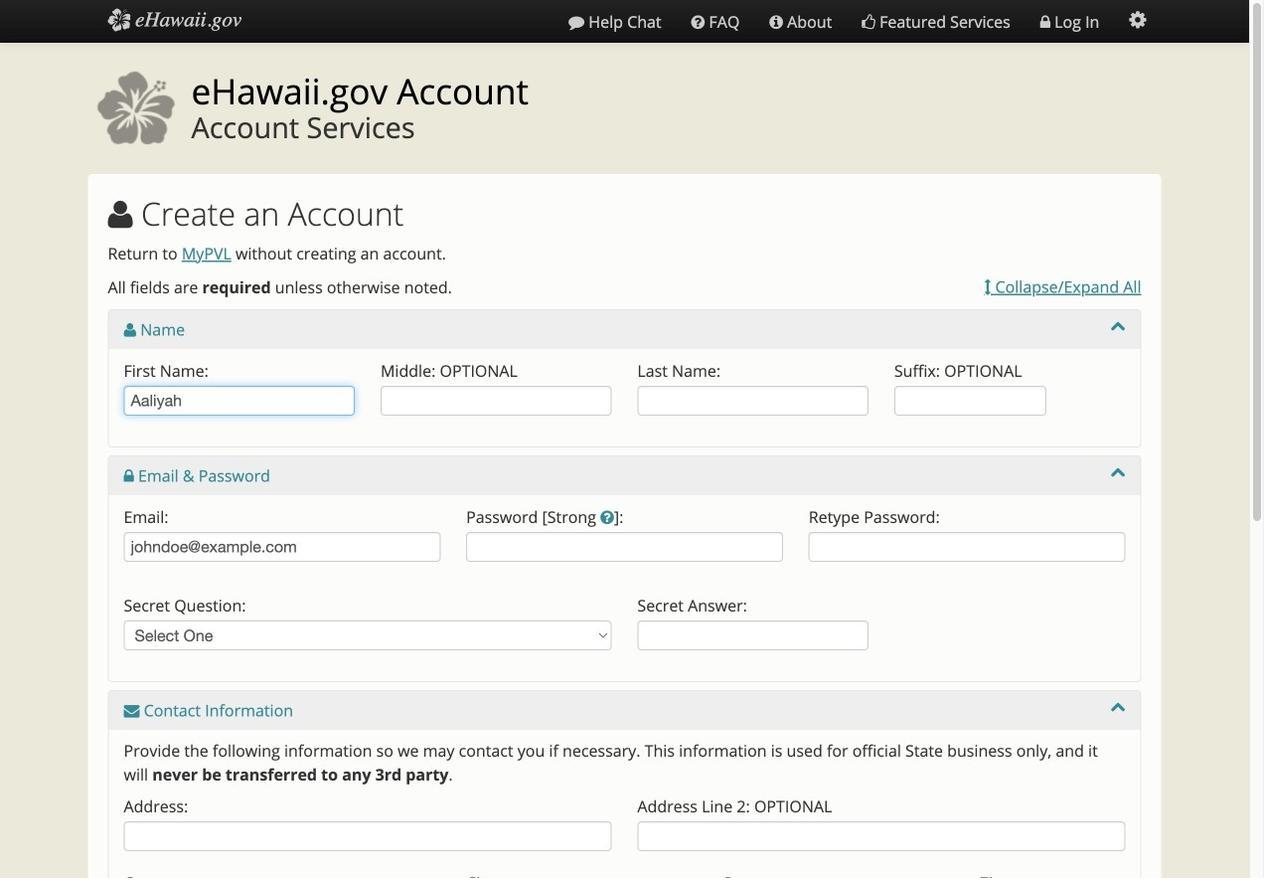 Task type: vqa. For each thing, say whether or not it's contained in the screenshot.
checkbox
no



Task type: describe. For each thing, give the bounding box(es) containing it.
lock image
[[1041, 14, 1051, 30]]

thumbs up image
[[862, 14, 876, 30]]

chevron up image for user icon
[[1111, 318, 1126, 334]]

frequently ask questions image
[[692, 14, 705, 30]]

chevron up image for lock icon
[[1111, 464, 1126, 480]]

cog image
[[1130, 10, 1147, 30]]



Task type: locate. For each thing, give the bounding box(es) containing it.
2 chevron up image from the top
[[1111, 464, 1126, 480]]

None text field
[[124, 386, 355, 416], [381, 386, 612, 416], [895, 386, 1047, 416], [124, 532, 441, 562], [638, 621, 869, 650], [124, 386, 355, 416], [381, 386, 612, 416], [895, 386, 1047, 416], [124, 532, 441, 562], [638, 621, 869, 650]]

chevron up image for "envelope alt" image
[[1111, 699, 1126, 715]]

chat image
[[569, 14, 585, 30]]

question sign image
[[601, 510, 614, 526]]

banner
[[88, 64, 1162, 158]]

1 chevron up image from the top
[[1111, 318, 1126, 334]]

lock image
[[124, 468, 134, 484]]

None text field
[[638, 386, 869, 416], [124, 821, 612, 851], [638, 821, 1126, 851], [638, 386, 869, 416], [124, 821, 612, 851], [638, 821, 1126, 851]]

2 vertical spatial chevron up image
[[1111, 699, 1126, 715]]

chevron up image
[[1111, 318, 1126, 334], [1111, 464, 1126, 480], [1111, 699, 1126, 715]]

1 vertical spatial chevron up image
[[1111, 464, 1126, 480]]

3 chevron up image from the top
[[1111, 699, 1126, 715]]

0 vertical spatial chevron up image
[[1111, 318, 1126, 334]]

main content
[[88, 174, 1162, 878]]

user image
[[124, 322, 136, 338]]

info sign image
[[770, 14, 784, 30]]

None password field
[[466, 532, 783, 562], [809, 532, 1126, 562], [466, 532, 783, 562], [809, 532, 1126, 562]]

envelope alt image
[[124, 703, 140, 719]]

resize vertical image
[[985, 279, 992, 295]]



